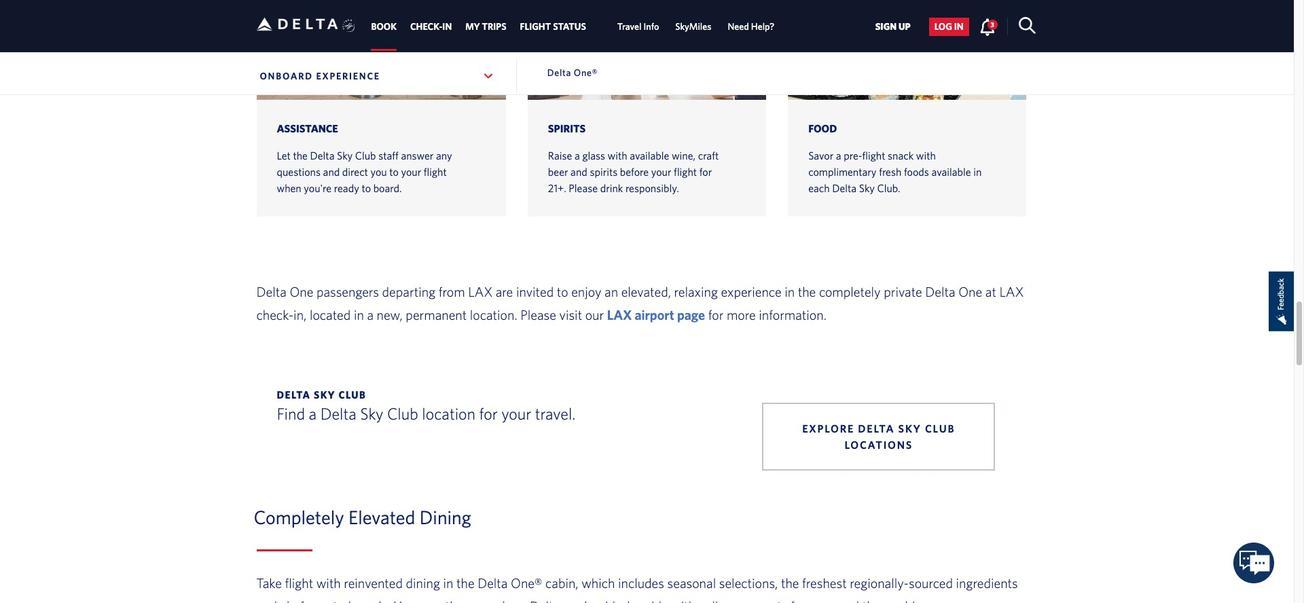 Task type: locate. For each thing, give the bounding box(es) containing it.
delta down "complimentary"
[[832, 182, 857, 194]]

in inside button
[[954, 21, 964, 32]]

when
[[277, 182, 301, 194]]

your
[[401, 166, 421, 178], [651, 166, 671, 178], [501, 404, 531, 423]]

one
[[290, 284, 313, 300], [959, 284, 982, 300]]

0 horizontal spatial one
[[290, 284, 313, 300]]

2 horizontal spatial your
[[651, 166, 671, 178]]

the up rewards
[[456, 575, 475, 591]]

with down seasonal
[[671, 598, 696, 603]]

delta inside savor a pre-flight snack with complimentary fresh foods available in each delta sky club.
[[832, 182, 857, 194]]

one®
[[574, 67, 598, 78], [511, 575, 542, 591]]

0 vertical spatial please
[[569, 182, 598, 194]]

flight up chef-
[[285, 575, 313, 591]]

the inside let the delta sky club staff answer any questions and direct you to your flight when you're ready to board.
[[293, 149, 308, 162]]

log
[[934, 21, 952, 32]]

onboard experience
[[260, 71, 380, 82]]

let
[[277, 149, 291, 162]]

and down take
[[256, 598, 277, 603]]

from inside take flight with reinvented dining in the delta one® cabin, which includes seasonal selections, the freshest regionally-sourced ingredients and chef-curated meals. you reap the rewards as delta works side-by-side with culinary experts from around the world.
[[791, 598, 817, 603]]

with up spirits
[[608, 149, 627, 162]]

available up before
[[630, 149, 669, 162]]

sky
[[337, 149, 353, 162], [859, 182, 875, 194], [314, 389, 336, 401], [360, 404, 383, 423]]

for right location
[[479, 404, 498, 423]]

and right the beer in the top of the page
[[571, 166, 587, 178]]

flight
[[520, 21, 551, 32]]

in
[[442, 21, 452, 32]]

a
[[575, 149, 580, 162], [836, 149, 841, 162], [367, 307, 374, 323], [309, 404, 317, 423]]

1 vertical spatial please
[[520, 307, 556, 323]]

in,
[[294, 307, 307, 323]]

1 horizontal spatial and
[[323, 166, 340, 178]]

experts
[[746, 598, 788, 603]]

lax down an
[[607, 307, 632, 323]]

0 vertical spatial from
[[439, 284, 465, 300]]

flight inside raise a glass with available wine, craft beer and spirits before your flight for 21+. please drink responsibly.
[[674, 166, 697, 178]]

a left pre-
[[836, 149, 841, 162]]

dining
[[406, 575, 440, 591]]

one® down status
[[574, 67, 598, 78]]

with up the foods
[[916, 149, 936, 162]]

tab list
[[364, 0, 783, 51]]

0 horizontal spatial your
[[401, 166, 421, 178]]

completely
[[254, 506, 344, 528]]

reap
[[418, 598, 442, 603]]

snack
[[888, 149, 914, 162]]

new,
[[377, 307, 403, 323]]

one® up as
[[511, 575, 542, 591]]

1 vertical spatial available
[[932, 166, 971, 178]]

culinary
[[699, 598, 743, 603]]

1 horizontal spatial available
[[932, 166, 971, 178]]

in right dining
[[443, 575, 453, 591]]

before
[[620, 166, 649, 178]]

please inside raise a glass with available wine, craft beer and spirits before your flight for 21+. please drink responsibly.
[[569, 182, 598, 194]]

side-
[[599, 598, 627, 603]]

from up permanent
[[439, 284, 465, 300]]

ready
[[334, 182, 359, 194]]

log in button
[[929, 18, 969, 36]]

a left glass
[[575, 149, 580, 162]]

lax right at
[[1000, 284, 1024, 300]]

onboard experience button
[[256, 59, 498, 93]]

in up 'information.'
[[785, 284, 795, 300]]

available
[[630, 149, 669, 162], [932, 166, 971, 178]]

0 horizontal spatial available
[[630, 149, 669, 162]]

please
[[569, 182, 598, 194], [520, 307, 556, 323]]

please inside delta one passengers departing from lax are invited to enjoy an elevated, relaxing experience in the completely private delta one at lax check-in, located in a new, permanent location. please visit our
[[520, 307, 556, 323]]

your left travel.
[[501, 404, 531, 423]]

1 vertical spatial to
[[362, 182, 371, 194]]

an
[[605, 284, 618, 300]]

sky
[[898, 422, 922, 435]]

the up questions
[[293, 149, 308, 162]]

reinvented
[[344, 575, 403, 591]]

1 horizontal spatial one
[[959, 284, 982, 300]]

with up curated
[[316, 575, 341, 591]]

travel info
[[617, 21, 659, 32]]

to left enjoy
[[557, 284, 568, 300]]

take
[[256, 575, 282, 591]]

from down freshest
[[791, 598, 817, 603]]

beer
[[548, 166, 568, 178]]

1 horizontal spatial from
[[791, 598, 817, 603]]

and inside raise a glass with available wine, craft beer and spirits before your flight for 21+. please drink responsibly.
[[571, 166, 587, 178]]

21+.
[[548, 182, 566, 194]]

1 horizontal spatial please
[[569, 182, 598, 194]]

flight status link
[[520, 14, 586, 39]]

you
[[394, 598, 415, 603]]

from inside delta one passengers departing from lax are invited to enjoy an elevated, relaxing experience in the completely private delta one at lax check-in, located in a new, permanent location. please visit our
[[439, 284, 465, 300]]

includes
[[618, 575, 664, 591]]

please right 21+.
[[569, 182, 598, 194]]

one left at
[[959, 284, 982, 300]]

1 horizontal spatial one®
[[574, 67, 598, 78]]

in down "passengers"
[[354, 307, 364, 323]]

flight
[[862, 149, 885, 162], [424, 166, 447, 178], [674, 166, 697, 178], [285, 575, 313, 591]]

to right ready
[[362, 182, 371, 194]]

please down invited
[[520, 307, 556, 323]]

need help? link
[[728, 14, 775, 39]]

1 horizontal spatial to
[[389, 166, 399, 178]]

available right the foods
[[932, 166, 971, 178]]

my trips
[[465, 21, 506, 32]]

1 vertical spatial club
[[339, 389, 366, 401]]

savor
[[808, 149, 834, 162]]

3 link
[[979, 18, 998, 35]]

experience
[[316, 71, 380, 82]]

1 horizontal spatial lax
[[607, 307, 632, 323]]

for down the craft
[[699, 166, 712, 178]]

1 horizontal spatial your
[[501, 404, 531, 423]]

0 vertical spatial available
[[630, 149, 669, 162]]

0 horizontal spatial and
[[256, 598, 277, 603]]

a left new,
[[367, 307, 374, 323]]

savor a pre-flight snack with complimentary fresh foods available in each delta sky club.
[[808, 149, 982, 194]]

and
[[323, 166, 340, 178], [571, 166, 587, 178], [256, 598, 277, 603]]

2 horizontal spatial and
[[571, 166, 587, 178]]

club
[[355, 149, 376, 162], [339, 389, 366, 401], [387, 404, 418, 423]]

0 horizontal spatial please
[[520, 307, 556, 323]]

delta up questions
[[310, 149, 335, 162]]

ingredients
[[956, 575, 1018, 591]]

lax
[[468, 284, 493, 300], [1000, 284, 1024, 300], [607, 307, 632, 323]]

in
[[954, 21, 964, 32], [974, 166, 982, 178], [785, 284, 795, 300], [354, 307, 364, 323], [443, 575, 453, 591]]

freshest
[[802, 575, 847, 591]]

your up the responsibly.
[[651, 166, 671, 178]]

the up 'information.'
[[798, 284, 816, 300]]

staff
[[378, 149, 399, 162]]

delta up rewards
[[478, 575, 508, 591]]

0 vertical spatial club
[[355, 149, 376, 162]]

0 horizontal spatial from
[[439, 284, 465, 300]]

the right reap
[[445, 598, 464, 603]]

to
[[389, 166, 399, 178], [362, 182, 371, 194], [557, 284, 568, 300]]

tab list containing book
[[364, 0, 783, 51]]

up
[[899, 21, 911, 32]]

to right you on the left top
[[389, 166, 399, 178]]

which
[[582, 575, 615, 591]]

for right page
[[708, 307, 724, 323]]

1 vertical spatial one®
[[511, 575, 542, 591]]

2 vertical spatial to
[[557, 284, 568, 300]]

explore
[[802, 422, 855, 435]]

for inside raise a glass with available wine, craft beer and spirits before your flight for 21+. please drink responsibly.
[[699, 166, 712, 178]]

message us image
[[1234, 543, 1275, 584]]

with
[[608, 149, 627, 162], [916, 149, 936, 162], [316, 575, 341, 591], [671, 598, 696, 603]]

the inside delta one passengers departing from lax are invited to enjoy an elevated, relaxing experience in the completely private delta one at lax check-in, located in a new, permanent location. please visit our
[[798, 284, 816, 300]]

1 vertical spatial from
[[791, 598, 817, 603]]

2 horizontal spatial to
[[557, 284, 568, 300]]

a inside raise a glass with available wine, craft beer and spirits before your flight for 21+. please drink responsibly.
[[575, 149, 580, 162]]

a right find
[[309, 404, 317, 423]]

meals.
[[354, 598, 390, 603]]

regionally-
[[850, 575, 909, 591]]

0 vertical spatial for
[[699, 166, 712, 178]]

permanent
[[406, 307, 467, 323]]

airport
[[635, 307, 674, 323]]

0 vertical spatial to
[[389, 166, 399, 178]]

my trips link
[[465, 14, 506, 39]]

your down answer
[[401, 166, 421, 178]]

delta right find
[[320, 404, 356, 423]]

in inside savor a pre-flight snack with complimentary fresh foods available in each delta sky club.
[[974, 166, 982, 178]]

one up in,
[[290, 284, 313, 300]]

our
[[585, 307, 604, 323]]

club inside let the delta sky club staff answer any questions and direct you to your flight when you're ready to board.
[[355, 149, 376, 162]]

flight down "wine,"
[[674, 166, 697, 178]]

0 horizontal spatial one®
[[511, 575, 542, 591]]

flight down any
[[424, 166, 447, 178]]

2 vertical spatial for
[[479, 404, 498, 423]]

lax left are
[[468, 284, 493, 300]]

craft
[[698, 149, 719, 162]]

book link
[[371, 14, 397, 39]]

and up "you're"
[[323, 166, 340, 178]]

in right the foods
[[974, 166, 982, 178]]

you're
[[304, 182, 332, 194]]

1 vertical spatial for
[[708, 307, 724, 323]]

in right log
[[954, 21, 964, 32]]

a inside delta sky club find a delta sky club location for your travel. explore delta sky club locations
[[309, 404, 317, 423]]

the up experts
[[781, 575, 799, 591]]

delta inside let the delta sky club staff answer any questions and direct you to your flight when you're ready to board.
[[310, 149, 335, 162]]

flight up fresh
[[862, 149, 885, 162]]

2 horizontal spatial lax
[[1000, 284, 1024, 300]]



Task type: vqa. For each thing, say whether or not it's contained in the screenshot.


Task type: describe. For each thing, give the bounding box(es) containing it.
complimentary
[[808, 166, 877, 178]]

lax airport page link
[[607, 307, 705, 323]]

located
[[310, 307, 351, 323]]

spirits
[[590, 166, 618, 178]]

3
[[991, 20, 994, 28]]

are
[[496, 284, 513, 300]]

completely elevated dining
[[254, 506, 471, 528]]

enjoy
[[571, 284, 601, 300]]

private
[[884, 284, 922, 300]]

the down the regionally- in the right of the page
[[862, 598, 880, 603]]

delta sky club find a delta sky club location for your travel. explore delta sky club locations
[[277, 389, 955, 451]]

trips
[[482, 21, 506, 32]]

your inside let the delta sky club staff answer any questions and direct you to your flight when you're ready to board.
[[401, 166, 421, 178]]

departing
[[382, 284, 436, 300]]

1 one from the left
[[290, 284, 313, 300]]

skymiles
[[675, 21, 711, 32]]

travel.
[[535, 404, 576, 423]]

need help?
[[728, 21, 775, 32]]

assistance
[[277, 122, 338, 134]]

delta air lines image
[[256, 3, 338, 45]]

check-in
[[410, 21, 452, 32]]

works
[[563, 598, 596, 603]]

club
[[925, 422, 955, 435]]

available inside raise a glass with available wine, craft beer and spirits before your flight for 21+. please drink responsibly.
[[630, 149, 669, 162]]

visit
[[559, 307, 582, 323]]

explore delta sky club locations link
[[762, 403, 995, 471]]

travel
[[617, 21, 642, 32]]

answer
[[401, 149, 434, 162]]

and inside let the delta sky club staff answer any questions and direct you to your flight when you're ready to board.
[[323, 166, 340, 178]]

delta up check-
[[256, 284, 286, 300]]

world.
[[884, 598, 918, 603]]

cabin,
[[545, 575, 578, 591]]

direct
[[342, 166, 368, 178]]

seasonal
[[667, 575, 716, 591]]

rewards
[[467, 598, 511, 603]]

questions
[[277, 166, 321, 178]]

check-in link
[[410, 14, 452, 39]]

for inside delta sky club find a delta sky club location for your travel. explore delta sky club locations
[[479, 404, 498, 423]]

at
[[985, 284, 996, 300]]

raise a glass with available wine, craft beer and spirits before your flight for 21+. please drink responsibly.
[[548, 149, 719, 194]]

0 horizontal spatial lax
[[468, 284, 493, 300]]

to inside delta one passengers departing from lax are invited to enjoy an elevated, relaxing experience in the completely private delta one at lax check-in, located in a new, permanent location. please visit our
[[557, 284, 568, 300]]

wine,
[[672, 149, 696, 162]]

sign up
[[875, 21, 911, 32]]

locations
[[845, 439, 913, 451]]

delta up find
[[277, 389, 311, 401]]

fresh
[[879, 166, 902, 178]]

chef-
[[280, 598, 309, 603]]

sky inside savor a pre-flight snack with complimentary fresh foods available in each delta sky club.
[[859, 182, 875, 194]]

delta one®
[[547, 67, 598, 78]]

and inside take flight with reinvented dining in the delta one® cabin, which includes seasonal selections, the freshest regionally-sourced ingredients and chef-curated meals. you reap the rewards as delta works side-by-side with culinary experts from around the world.
[[256, 598, 277, 603]]

skymiles link
[[675, 14, 711, 39]]

flight inside savor a pre-flight snack with complimentary fresh foods available in each delta sky club.
[[862, 149, 885, 162]]

travel info link
[[617, 14, 659, 39]]

let the delta sky club staff answer any questions and direct you to your flight when you're ready to board.
[[277, 149, 452, 194]]

check-
[[410, 21, 442, 32]]

you
[[371, 166, 387, 178]]

find
[[277, 404, 305, 423]]

location
[[422, 404, 475, 423]]

2 one from the left
[[959, 284, 982, 300]]

side
[[645, 598, 668, 603]]

lax airport page for more information.
[[607, 307, 827, 323]]

flight inside let the delta sky club staff answer any questions and direct you to your flight when you're ready to board.
[[424, 166, 447, 178]]

delta right private on the top of page
[[925, 284, 955, 300]]

2 vertical spatial club
[[387, 404, 418, 423]]

status
[[553, 21, 586, 32]]

elevated
[[348, 506, 415, 528]]

information.
[[759, 307, 827, 323]]

in inside take flight with reinvented dining in the delta one® cabin, which includes seasonal selections, the freshest regionally-sourced ingredients and chef-curated meals. you reap the rewards as delta works side-by-side with culinary experts from around the world.
[[443, 575, 453, 591]]

flight status
[[520, 21, 586, 32]]

sourced
[[909, 575, 953, 591]]

log in
[[934, 21, 964, 32]]

page
[[677, 307, 705, 323]]

location.
[[470, 307, 517, 323]]

sign
[[875, 21, 897, 32]]

your inside raise a glass with available wine, craft beer and spirits before your flight for 21+. please drink responsibly.
[[651, 166, 671, 178]]

elevated,
[[621, 284, 671, 300]]

club.
[[877, 182, 900, 194]]

onboard
[[260, 71, 313, 82]]

available inside savor a pre-flight snack with complimentary fresh foods available in each delta sky club.
[[932, 166, 971, 178]]

sky inside let the delta sky club staff answer any questions and direct you to your flight when you're ready to board.
[[337, 149, 353, 162]]

0 horizontal spatial to
[[362, 182, 371, 194]]

each
[[808, 182, 830, 194]]

one® inside take flight with reinvented dining in the delta one® cabin, which includes seasonal selections, the freshest regionally-sourced ingredients and chef-curated meals. you reap the rewards as delta works side-by-side with culinary experts from around the world.
[[511, 575, 542, 591]]

board.
[[373, 182, 402, 194]]

relaxing
[[674, 284, 718, 300]]

drink
[[600, 182, 623, 194]]

sign up link
[[870, 18, 916, 36]]

by-
[[627, 598, 645, 603]]

a inside delta one passengers departing from lax are invited to enjoy an elevated, relaxing experience in the completely private delta one at lax check-in, located in a new, permanent location. please visit our
[[367, 307, 374, 323]]

as
[[514, 598, 527, 603]]

flight inside take flight with reinvented dining in the delta one® cabin, which includes seasonal selections, the freshest regionally-sourced ingredients and chef-curated meals. you reap the rewards as delta works side-by-side with culinary experts from around the world.
[[285, 575, 313, 591]]

passengers
[[316, 284, 379, 300]]

food
[[808, 122, 837, 134]]

experience
[[721, 284, 782, 300]]

a inside savor a pre-flight snack with complimentary fresh foods available in each delta sky club.
[[836, 149, 841, 162]]

skyteam image
[[342, 5, 355, 47]]

selections,
[[719, 575, 778, 591]]

info
[[644, 21, 659, 32]]

with inside raise a glass with available wine, craft beer and spirits before your flight for 21+. please drink responsibly.
[[608, 149, 627, 162]]

foods
[[904, 166, 929, 178]]

responsibly.
[[626, 182, 679, 194]]

0 vertical spatial one®
[[574, 67, 598, 78]]

pre-
[[844, 149, 862, 162]]

delta right as
[[530, 598, 560, 603]]

take flight with reinvented dining in the delta one® cabin, which includes seasonal selections, the freshest regionally-sourced ingredients and chef-curated meals. you reap the rewards as delta works side-by-side with culinary experts from around the world.
[[256, 575, 1018, 603]]

your inside delta sky club find a delta sky club location for your travel. explore delta sky club locations
[[501, 404, 531, 423]]

my
[[465, 21, 480, 32]]

more
[[727, 307, 756, 323]]

check-
[[256, 307, 294, 323]]

with inside savor a pre-flight snack with complimentary fresh foods available in each delta sky club.
[[916, 149, 936, 162]]

delta one passengers departing from lax are invited to enjoy an elevated, relaxing experience in the completely private delta one at lax check-in, located in a new, permanent location. please visit our
[[256, 284, 1024, 323]]

delta down the flight status
[[547, 67, 571, 78]]

around
[[820, 598, 859, 603]]



